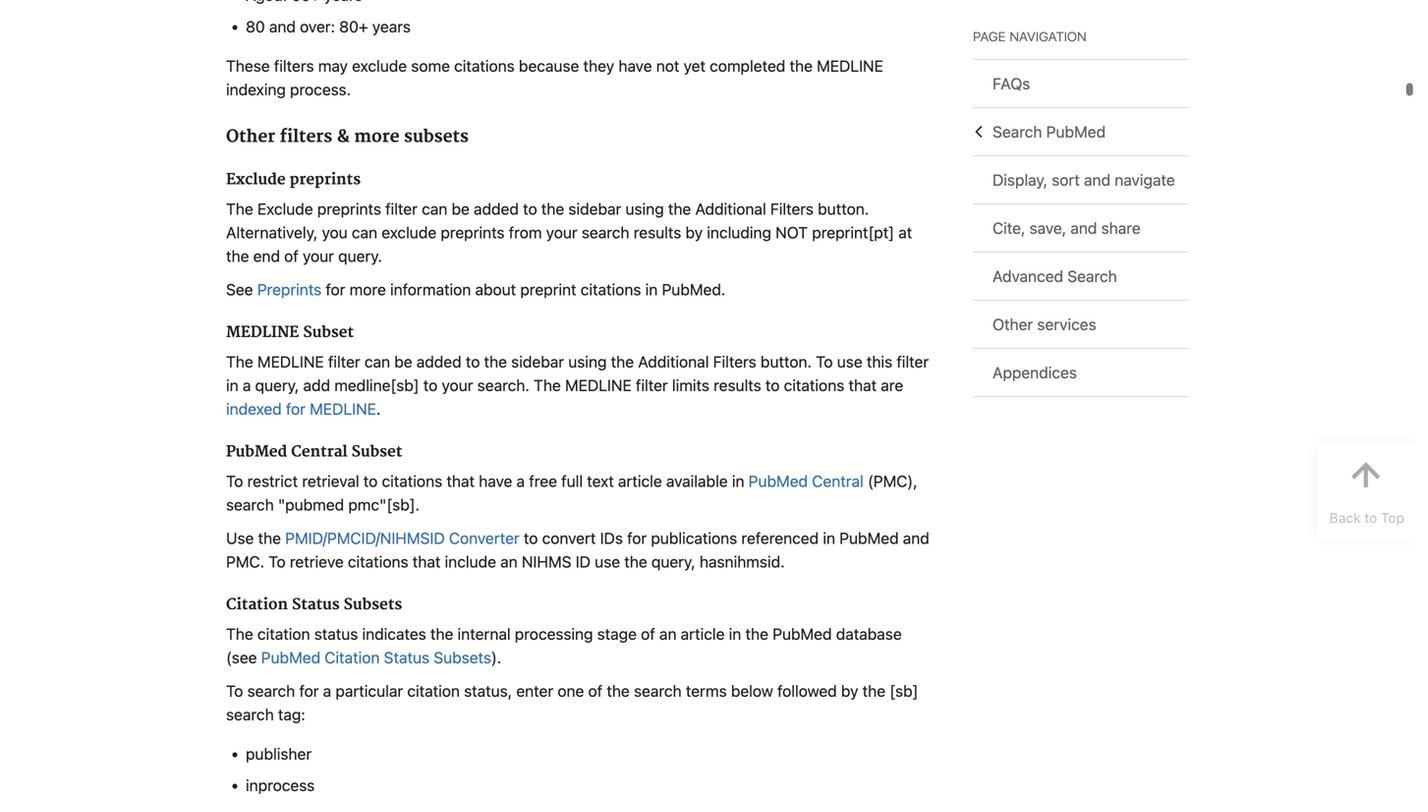 Task type: locate. For each thing, give the bounding box(es) containing it.
a inside 'the medline filter can be added to the sidebar using the additional filters       button. to use this filter in a query, add medline[sb] to your search. the medline filter        limits results to citations that are indexed for medline .'
[[243, 368, 251, 387]]

status up 'status'
[[292, 588, 340, 606]]

advanced search
[[993, 267, 1117, 286]]

use
[[226, 521, 254, 539]]

filters up process.
[[274, 49, 314, 67]]

and right 'sort'
[[1084, 171, 1111, 189]]

that
[[849, 368, 877, 387], [447, 464, 475, 482], [413, 544, 441, 563]]

the inside the exclude preprints filter can be added to the sidebar using the additional filters       button. alternatively, you can exclude preprints from your search results by including        not preprint[pt] at the end of your query.
[[226, 191, 253, 210]]

pubmed
[[1046, 122, 1106, 141], [226, 435, 287, 453], [749, 464, 808, 482], [840, 521, 899, 539], [773, 617, 832, 635], [261, 640, 321, 659]]

by left including
[[686, 215, 703, 234]]

0 vertical spatial be
[[452, 191, 470, 210]]

your
[[546, 215, 578, 234], [303, 239, 334, 257], [442, 368, 473, 387]]

process.
[[290, 72, 351, 91]]

0 horizontal spatial using
[[568, 344, 607, 363]]

terms
[[686, 674, 727, 692]]

filters inside 'the medline filter can be added to the sidebar using the additional filters       button. to use this filter in a query, add medline[sb] to your search. the medline filter        limits results to citations that are indexed for medline .'
[[713, 344, 757, 363]]

1 horizontal spatial sidebar
[[569, 191, 621, 210]]

sidebar up preprint
[[569, 191, 621, 210]]

filters up not
[[770, 191, 814, 210]]

1 horizontal spatial status
[[384, 640, 430, 659]]

1 vertical spatial other
[[993, 315, 1033, 334]]

in up indexed
[[226, 368, 239, 387]]

1 vertical spatial that
[[447, 464, 475, 482]]

0 horizontal spatial sidebar
[[511, 344, 564, 363]]

id
[[576, 544, 591, 563]]

1 horizontal spatial central
[[812, 464, 864, 482]]

by inside the exclude preprints filter can be added to the sidebar using the additional filters       button. alternatively, you can exclude preprints from your search results by including        not preprint[pt] at the end of your query.
[[686, 215, 703, 234]]

0 vertical spatial query,
[[255, 368, 299, 387]]

central up retrieval
[[291, 435, 348, 453]]

citation
[[226, 588, 288, 606], [325, 640, 380, 659]]

citation left status,
[[407, 674, 460, 692]]

1 vertical spatial more
[[350, 272, 386, 291]]

for down add
[[286, 391, 306, 410]]

search down restrict
[[226, 487, 274, 506]]

more
[[354, 119, 400, 140], [350, 272, 386, 291]]

other for other filters & more subsets
[[226, 119, 275, 140]]

2 vertical spatial a
[[323, 674, 331, 692]]

restrict
[[247, 464, 298, 482]]

query, for the
[[652, 544, 696, 563]]

status
[[292, 588, 340, 606], [384, 640, 430, 659]]

and inside display, sort and navigate link
[[1084, 171, 1111, 189]]

1 vertical spatial have
[[479, 464, 512, 482]]

can down subsets
[[422, 191, 448, 210]]

0 horizontal spatial use
[[595, 544, 620, 563]]

1 vertical spatial subsets
[[434, 640, 491, 659]]

1 vertical spatial citation
[[407, 674, 460, 692]]

and right 80
[[269, 10, 296, 28]]

pubmed inside search pubmed link
[[1046, 122, 1106, 141]]

yet
[[684, 49, 706, 67]]

more right &
[[354, 119, 400, 140]]

more for information
[[350, 272, 386, 291]]

tag:
[[278, 697, 305, 716]]

for right ids
[[627, 521, 647, 539]]

0 vertical spatial your
[[546, 215, 578, 234]]

of right one
[[588, 674, 603, 692]]

in left pubmed.
[[645, 272, 658, 291]]

other
[[226, 119, 275, 140], [993, 315, 1033, 334]]

to inside button
[[1365, 510, 1378, 526]]

citations right some
[[454, 49, 515, 67]]

pubmed up restrict
[[226, 435, 287, 453]]

1 vertical spatial search
[[1068, 267, 1117, 286]]

0 horizontal spatial citation
[[257, 617, 310, 635]]

the inside these filters may exclude some citations because they have not yet completed the medline indexing process.
[[790, 49, 813, 67]]

citation inside to search for a particular citation status, enter one of the search terms below followed       by the [sb] search tag:
[[407, 674, 460, 692]]

0 horizontal spatial subsets
[[344, 588, 402, 606]]

results
[[634, 215, 681, 234], [714, 368, 761, 387]]

filter up are
[[897, 344, 929, 363]]

other services
[[993, 315, 1097, 334]]

other down indexing
[[226, 119, 275, 140]]

article right the text
[[618, 464, 662, 482]]

search right from
[[582, 215, 630, 234]]

0 vertical spatial an
[[500, 544, 518, 563]]

1 vertical spatial filters
[[280, 119, 332, 140]]

added up medline[sb]
[[417, 344, 462, 363]]

use down ids
[[595, 544, 620, 563]]

0 horizontal spatial status
[[292, 588, 340, 606]]

query.
[[338, 239, 382, 257]]

results inside the exclude preprints filter can be added to the sidebar using the additional filters       button. alternatively, you can exclude preprints from your search results by including        not preprint[pt] at the end of your query.
[[634, 215, 681, 234]]

citation inside the citation status indicates the internal processing stage of an article in the pubmed       database (see
[[257, 617, 310, 635]]

an down converter on the bottom of page
[[500, 544, 518, 563]]

2 vertical spatial that
[[413, 544, 441, 563]]

exclude down the years
[[352, 49, 407, 67]]

your down you
[[303, 239, 334, 257]]

1 vertical spatial use
[[595, 544, 620, 563]]

0 horizontal spatial query,
[[255, 368, 299, 387]]

0 vertical spatial other
[[226, 119, 275, 140]]

the up alternatively,
[[226, 191, 253, 210]]

medline
[[817, 49, 883, 67], [226, 315, 299, 334], [257, 344, 324, 363], [565, 368, 632, 387], [310, 391, 376, 410]]

by
[[686, 215, 703, 234], [841, 674, 859, 692]]

they
[[583, 49, 615, 67]]

1 vertical spatial central
[[812, 464, 864, 482]]

1 horizontal spatial have
[[619, 49, 652, 67]]

0 horizontal spatial added
[[417, 344, 462, 363]]

pubmed up display, sort and navigate link
[[1046, 122, 1106, 141]]

1 horizontal spatial that
[[447, 464, 475, 482]]

added inside the exclude preprints filter can be added to the sidebar using the additional filters       button. alternatively, you can exclude preprints from your search results by including        not preprint[pt] at the end of your query.
[[474, 191, 519, 210]]

button. left this
[[761, 344, 812, 363]]

pubmed central link
[[749, 464, 864, 482]]

be up medline[sb]
[[394, 344, 412, 363]]

1 vertical spatial your
[[303, 239, 334, 257]]

exclude
[[226, 162, 286, 181], [257, 191, 313, 210]]

1 vertical spatial added
[[417, 344, 462, 363]]

filters down pubmed.
[[713, 344, 757, 363]]

0 vertical spatial a
[[243, 368, 251, 387]]

particular
[[336, 674, 403, 692]]

citations
[[454, 49, 515, 67], [581, 272, 641, 291], [784, 368, 845, 387], [382, 464, 442, 482], [348, 544, 408, 563]]

the medline filter can be added to the sidebar using the additional filters       button. to use this filter in a query, add medline[sb] to your search. the medline filter        limits results to citations that are indexed for medline .
[[226, 344, 929, 410]]

enter
[[516, 674, 554, 692]]

have inside these filters may exclude some citations because they have not yet completed the medline indexing process.
[[619, 49, 652, 67]]

1 horizontal spatial other
[[993, 315, 1033, 334]]

search left terms in the bottom of the page
[[634, 674, 682, 692]]

alternatively,
[[226, 215, 318, 234]]

1 vertical spatial be
[[394, 344, 412, 363]]

query, up indexed
[[255, 368, 299, 387]]

1 horizontal spatial query,
[[652, 544, 696, 563]]

services
[[1037, 315, 1097, 334]]

0 horizontal spatial article
[[618, 464, 662, 482]]

be inside 'the medline filter can be added to the sidebar using the additional filters       button. to use this filter in a query, add medline[sb] to your search. the medline filter        limits results to citations that are indexed for medline .'
[[394, 344, 412, 363]]

page
[[973, 26, 1006, 45]]

1 horizontal spatial added
[[474, 191, 519, 210]]

0 vertical spatial by
[[686, 215, 703, 234]]

can up the query.
[[352, 215, 377, 234]]

additional up including
[[695, 191, 766, 210]]

1 horizontal spatial button.
[[818, 191, 869, 210]]

in right referenced
[[823, 521, 835, 539]]

0 vertical spatial citation
[[257, 617, 310, 635]]

0 vertical spatial have
[[619, 49, 652, 67]]

additional inside the exclude preprints filter can be added to the sidebar using the additional filters       button. alternatively, you can exclude preprints from your search results by including        not preprint[pt] at the end of your query.
[[695, 191, 766, 210]]

to left restrict
[[226, 464, 243, 482]]

this
[[867, 344, 893, 363]]

have left not
[[619, 49, 652, 67]]

and inside to convert ids for publications referenced in pubmed and pmc. to       retrieve citations that include an nihms id use the query, hasnihmsid.
[[903, 521, 930, 539]]

for inside to search for a particular citation status, enter one of the search terms below followed       by the [sb] search tag:
[[299, 674, 319, 692]]

0 vertical spatial added
[[474, 191, 519, 210]]

more for subsets
[[354, 119, 400, 140]]

in up below
[[729, 617, 741, 635]]

a left the free
[[517, 464, 525, 482]]

subset up add
[[303, 315, 354, 334]]

database
[[836, 617, 902, 635]]

2 vertical spatial can
[[365, 344, 390, 363]]

that down pmid/pmcid/nihmsid       converter link on the bottom left of the page
[[413, 544, 441, 563]]

status
[[314, 617, 358, 635]]

additional up limits
[[638, 344, 709, 363]]

to right medline[sb]
[[423, 368, 438, 387]]

these filters may exclude some citations because they have not yet completed the medline indexing process.
[[226, 49, 883, 91]]

preprint[pt]
[[812, 215, 895, 234]]

added
[[474, 191, 519, 210], [417, 344, 462, 363]]

1 vertical spatial exclude
[[382, 215, 437, 234]]

pubmed inside the citation status indicates the internal processing stage of an article in the pubmed       database (see
[[773, 617, 832, 635]]

1 vertical spatial an
[[659, 617, 677, 635]]

of
[[284, 239, 299, 257], [641, 617, 655, 635], [588, 674, 603, 692]]

of right stage
[[641, 617, 655, 635]]

1 vertical spatial results
[[714, 368, 761, 387]]

query, down publications
[[652, 544, 696, 563]]

your left search.
[[442, 368, 473, 387]]

1 vertical spatial query,
[[652, 544, 696, 563]]

and inside cite, save, and share link
[[1071, 219, 1097, 237]]

1 horizontal spatial be
[[452, 191, 470, 210]]

1 vertical spatial of
[[641, 617, 655, 635]]

1 vertical spatial a
[[517, 464, 525, 482]]

2 vertical spatial preprints
[[441, 215, 505, 234]]

add
[[303, 368, 330, 387]]

using down preprint
[[568, 344, 607, 363]]

search.
[[477, 368, 530, 387]]

preprints down &
[[290, 162, 361, 181]]

followed
[[778, 674, 837, 692]]

filters left &
[[280, 119, 332, 140]]

button.
[[818, 191, 869, 210], [761, 344, 812, 363]]

1 horizontal spatial filters
[[770, 191, 814, 210]]

search up the display,
[[993, 122, 1042, 141]]

a left "particular"
[[323, 674, 331, 692]]

1 horizontal spatial results
[[714, 368, 761, 387]]

exclude inside the exclude preprints filter can be added to the sidebar using the additional filters       button. alternatively, you can exclude preprints from your search results by including        not preprint[pt] at the end of your query.
[[382, 215, 437, 234]]

0 horizontal spatial by
[[686, 215, 703, 234]]

1 horizontal spatial article
[[681, 617, 725, 635]]

to inside the exclude preprints filter can be added to the sidebar using the additional filters       button. alternatively, you can exclude preprints from your search results by including        not preprint[pt] at the end of your query.
[[523, 191, 537, 210]]

have
[[619, 49, 652, 67], [479, 464, 512, 482]]

0 vertical spatial status
[[292, 588, 340, 606]]

subsets up indicates
[[344, 588, 402, 606]]

and right save,
[[1071, 219, 1097, 237]]

subsets down internal
[[434, 640, 491, 659]]

an right stage
[[659, 617, 677, 635]]

1 vertical spatial additional
[[638, 344, 709, 363]]

medline subset
[[226, 315, 354, 334]]

pubmed citation status subsets ).
[[261, 640, 501, 659]]

0 vertical spatial using
[[626, 191, 664, 210]]

citation down citation status subsets
[[257, 617, 310, 635]]

preprints up you
[[317, 191, 381, 210]]

citations left are
[[784, 368, 845, 387]]

0 horizontal spatial that
[[413, 544, 441, 563]]

to up from
[[523, 191, 537, 210]]

0 horizontal spatial button.
[[761, 344, 812, 363]]

citation status subsets
[[226, 588, 402, 606]]

exclude inside these filters may exclude some citations because they have not yet completed the medline indexing process.
[[352, 49, 407, 67]]

the for status
[[226, 617, 253, 635]]

preprints
[[257, 272, 322, 291]]

to left this
[[816, 344, 833, 363]]

because
[[519, 49, 579, 67]]

search
[[993, 122, 1042, 141], [1068, 267, 1117, 286]]

the up indexed
[[226, 344, 253, 363]]

0 horizontal spatial of
[[284, 239, 299, 257]]

pubmed down (pmc),
[[840, 521, 899, 539]]

filter inside the exclude preprints filter can be added to the sidebar using the additional filters       button. alternatively, you can exclude preprints from your search results by including        not preprint[pt] at the end of your query.
[[385, 191, 418, 210]]

0 vertical spatial that
[[849, 368, 877, 387]]

additional
[[695, 191, 766, 210], [638, 344, 709, 363]]

by right followed
[[841, 674, 859, 692]]

limits
[[672, 368, 710, 387]]

0 vertical spatial additional
[[695, 191, 766, 210]]

).
[[491, 640, 501, 659]]

0 vertical spatial search
[[993, 122, 1042, 141]]

of right end
[[284, 239, 299, 257]]

results inside 'the medline filter can be added to the sidebar using the additional filters       button. to use this filter in a query, add medline[sb] to your search. the medline filter        limits results to citations that are indexed for medline .'
[[714, 368, 761, 387]]

one
[[558, 674, 584, 692]]

preprints
[[290, 162, 361, 181], [317, 191, 381, 210], [441, 215, 505, 234]]

added up from
[[474, 191, 519, 210]]

sort
[[1052, 171, 1080, 189]]

the inside the citation status indicates the internal processing stage of an article in the pubmed       database (see
[[226, 617, 253, 635]]

can inside 'the medline filter can be added to the sidebar using the additional filters       button. to use this filter in a query, add medline[sb] to your search. the medline filter        limits results to citations that are indexed for medline .'
[[365, 344, 390, 363]]

cite,
[[993, 219, 1026, 237]]

to down (see
[[226, 674, 243, 692]]

end
[[253, 239, 280, 257]]

subset
[[303, 315, 354, 334], [352, 435, 402, 453]]

filter up add
[[328, 344, 360, 363]]

subset down .
[[352, 435, 402, 453]]

query, inside to convert ids for publications referenced in pubmed and pmc. to       retrieve citations that include an nihms id use the query, hasnihmsid.
[[652, 544, 696, 563]]

in inside the citation status indicates the internal processing stage of an article in the pubmed       database (see
[[729, 617, 741, 635]]

1 horizontal spatial use
[[837, 344, 863, 363]]

display, sort and navigate link
[[973, 156, 1189, 203]]

1 vertical spatial status
[[384, 640, 430, 659]]

indexing
[[226, 72, 286, 91]]

1 vertical spatial citation
[[325, 640, 380, 659]]

citations right preprint
[[581, 272, 641, 291]]

0 vertical spatial sidebar
[[569, 191, 621, 210]]

sidebar inside the exclude preprints filter can be added to the sidebar using the additional filters       button. alternatively, you can exclude preprints from your search results by including        not preprint[pt] at the end of your query.
[[569, 191, 621, 210]]

1 horizontal spatial of
[[588, 674, 603, 692]]

0 vertical spatial filters
[[274, 49, 314, 67]]

results up pubmed.
[[634, 215, 681, 234]]

the inside to convert ids for publications referenced in pubmed and pmc. to       retrieve citations that include an nihms id use the query, hasnihmsid.
[[624, 544, 647, 563]]

exclude up the query.
[[382, 215, 437, 234]]

status down indicates
[[384, 640, 430, 659]]

to inside to convert ids for publications referenced in pubmed and pmc. to       retrieve citations that include an nihms id use the query, hasnihmsid.
[[524, 521, 538, 539]]

to
[[523, 191, 537, 210], [466, 344, 480, 363], [423, 368, 438, 387], [766, 368, 780, 387], [363, 464, 378, 482], [1365, 510, 1378, 526], [524, 521, 538, 539]]

for inside 'the medline filter can be added to the sidebar using the additional filters       button. to use this filter in a query, add medline[sb] to your search. the medline filter        limits results to citations that are indexed for medline .'
[[286, 391, 306, 410]]

0 vertical spatial button.
[[818, 191, 869, 210]]

0 vertical spatial filters
[[770, 191, 814, 210]]

added inside 'the medline filter can be added to the sidebar using the additional filters       button. to use this filter in a query, add medline[sb] to your search. the medline filter        limits results to citations that are indexed for medline .'
[[417, 344, 462, 363]]

1 horizontal spatial a
[[323, 674, 331, 692]]

1 vertical spatial exclude
[[257, 191, 313, 210]]

using up pubmed.
[[626, 191, 664, 210]]

search inside the exclude preprints filter can be added to the sidebar using the additional filters       button. alternatively, you can exclude preprints from your search results by including        not preprint[pt] at the end of your query.
[[582, 215, 630, 234]]

button. up preprint[pt]
[[818, 191, 869, 210]]

query, inside 'the medline filter can be added to the sidebar using the additional filters       button. to use this filter in a query, add medline[sb] to your search. the medline filter        limits results to citations that are indexed for medline .'
[[255, 368, 299, 387]]

(see
[[226, 640, 257, 659]]

0 horizontal spatial your
[[303, 239, 334, 257]]

using inside the exclude preprints filter can be added to the sidebar using the additional filters       button. alternatively, you can exclude preprints from your search results by including        not preprint[pt] at the end of your query.
[[626, 191, 664, 210]]

0 horizontal spatial a
[[243, 368, 251, 387]]

filters
[[770, 191, 814, 210], [713, 344, 757, 363]]

filter down subsets
[[385, 191, 418, 210]]

0 horizontal spatial filters
[[713, 344, 757, 363]]

article
[[618, 464, 662, 482], [681, 617, 725, 635]]

more down the query.
[[350, 272, 386, 291]]

0 vertical spatial exclude
[[352, 49, 407, 67]]

to left top at the right
[[1365, 510, 1378, 526]]

search down cite, save, and share link
[[1068, 267, 1117, 286]]

[sb]
[[890, 674, 918, 692]]

central
[[291, 435, 348, 453], [812, 464, 864, 482]]

1 horizontal spatial citation
[[407, 674, 460, 692]]

1 vertical spatial button.
[[761, 344, 812, 363]]

query, for a
[[255, 368, 299, 387]]

internal
[[458, 617, 511, 635]]

0 vertical spatial article
[[618, 464, 662, 482]]

can up medline[sb]
[[365, 344, 390, 363]]

article up terms in the bottom of the page
[[681, 617, 725, 635]]

search
[[582, 215, 630, 234], [226, 487, 274, 506], [247, 674, 295, 692], [634, 674, 682, 692], [226, 697, 274, 716]]

preprints left from
[[441, 215, 505, 234]]

to right pmc.
[[269, 544, 286, 563]]

2 vertical spatial of
[[588, 674, 603, 692]]

0 vertical spatial can
[[422, 191, 448, 210]]

medline[sb]
[[334, 368, 419, 387]]

citation down 'status'
[[325, 640, 380, 659]]

filters inside these filters may exclude some citations because they have not yet completed the medline indexing process.
[[274, 49, 314, 67]]

that up converter on the bottom of page
[[447, 464, 475, 482]]

the up (see
[[226, 617, 253, 635]]

central left (pmc),
[[812, 464, 864, 482]]

1 horizontal spatial your
[[442, 368, 473, 387]]

0 horizontal spatial search
[[993, 122, 1042, 141]]

to inside to search for a particular citation status, enter one of the search terms below followed       by the [sb] search tag:
[[226, 674, 243, 692]]

navigation
[[1010, 26, 1087, 45]]

0 vertical spatial of
[[284, 239, 299, 257]]

your right from
[[546, 215, 578, 234]]

1 horizontal spatial using
[[626, 191, 664, 210]]

0 horizontal spatial be
[[394, 344, 412, 363]]

ids
[[600, 521, 623, 539]]

see preprints for more information about preprint        citations in pubmed.
[[226, 272, 726, 291]]

pubmed up referenced
[[749, 464, 808, 482]]

for down the query.
[[326, 272, 345, 291]]



Task type: describe. For each thing, give the bounding box(es) containing it.
search up tag:
[[247, 674, 295, 692]]

convert
[[542, 521, 596, 539]]

completed
[[710, 49, 786, 67]]

0 horizontal spatial central
[[291, 435, 348, 453]]

filter left limits
[[636, 368, 668, 387]]

filters for these
[[274, 49, 314, 67]]

2 horizontal spatial your
[[546, 215, 578, 234]]

indexed for medline link
[[226, 391, 376, 410]]

citations inside 'the medline filter can be added to the sidebar using the additional filters       button. to use this filter in a query, add medline[sb] to your search. the medline filter        limits results to citations that are indexed for medline .'
[[784, 368, 845, 387]]

article inside the citation status indicates the internal processing stage of an article in the pubmed       database (see
[[681, 617, 725, 635]]

the for filter
[[226, 344, 253, 363]]

be inside the exclude preprints filter can be added to the sidebar using the additional filters       button. alternatively, you can exclude preprints from your search results by including        not preprint[pt] at the end of your query.
[[452, 191, 470, 210]]

citations inside these filters may exclude some citations because they have not yet completed the medline indexing process.
[[454, 49, 515, 67]]

1 vertical spatial can
[[352, 215, 377, 234]]

to up the pmc"[sb].
[[363, 464, 378, 482]]

search pubmed link
[[973, 108, 1189, 155]]

0 vertical spatial citation
[[226, 588, 288, 606]]

to convert ids for publications referenced in pubmed and pmc. to       retrieve citations that include an nihms id use the query, hasnihmsid.
[[226, 521, 930, 563]]

pmc.
[[226, 544, 265, 563]]

your inside 'the medline filter can be added to the sidebar using the additional filters       button. to use this filter in a query, add medline[sb] to your search. the medline filter        limits results to citations that are indexed for medline .'
[[442, 368, 473, 387]]

cite, save, and share link
[[973, 204, 1189, 252]]

at
[[899, 215, 912, 234]]

0 vertical spatial subsets
[[344, 588, 402, 606]]

the citation status indicates the internal processing stage of an article in the pubmed       database (see
[[226, 617, 902, 659]]

back
[[1330, 510, 1361, 526]]

other for other services
[[993, 315, 1033, 334]]

inprocess
[[246, 768, 315, 787]]

to inside 'the medline filter can be added to the sidebar using the additional filters       button. to use this filter in a query, add medline[sb] to your search. the medline filter        limits results to citations that are indexed for medline .'
[[816, 344, 833, 363]]

other services link
[[973, 301, 1189, 348]]

citations up the pmc"[sb].
[[382, 464, 442, 482]]

include
[[445, 544, 496, 563]]

pubmed right (see
[[261, 640, 321, 659]]

referenced
[[742, 521, 819, 539]]

below
[[731, 674, 773, 692]]

to right limits
[[766, 368, 780, 387]]

an inside to convert ids for publications referenced in pubmed and pmc. to       retrieve citations that include an nihms id use the query, hasnihmsid.
[[500, 544, 518, 563]]

faqs link
[[973, 60, 1189, 107]]

stage
[[597, 617, 637, 635]]

0 vertical spatial exclude
[[226, 162, 286, 181]]

search left tag:
[[226, 697, 274, 716]]

top
[[1381, 510, 1405, 526]]

of inside the citation status indicates the internal processing stage of an article in the pubmed       database (see
[[641, 617, 655, 635]]

advanced
[[993, 267, 1064, 286]]

free
[[529, 464, 557, 482]]

that inside 'the medline filter can be added to the sidebar using the additional filters       button. to use this filter in a query, add medline[sb] to your search. the medline filter        limits results to citations that are indexed for medline .'
[[849, 368, 877, 387]]

pmid/pmcid/nihmsid       converter link
[[285, 521, 520, 539]]

nihms
[[522, 544, 572, 563]]

these
[[226, 49, 270, 67]]

retrieval
[[302, 464, 359, 482]]

years
[[372, 10, 411, 28]]

to up search.
[[466, 344, 480, 363]]

display,
[[993, 171, 1048, 189]]

2 horizontal spatial a
[[517, 464, 525, 482]]

button. inside 'the medline filter can be added to the sidebar using the additional filters       button. to use this filter in a query, add medline[sb] to your search. the medline filter        limits results to citations that are indexed for medline .'
[[761, 344, 812, 363]]

use inside to convert ids for publications referenced in pubmed and pmc. to       retrieve citations that include an nihms id use the query, hasnihmsid.
[[595, 544, 620, 563]]

publisher
[[246, 736, 312, 755]]

for inside to convert ids for publications referenced in pubmed and pmc. to       retrieve citations that include an nihms id use the query, hasnihmsid.
[[627, 521, 647, 539]]

an inside the citation status indicates the internal processing stage of an article in the pubmed       database (see
[[659, 617, 677, 635]]

from
[[509, 215, 542, 234]]

pubmed central subset
[[226, 435, 402, 453]]

preprints link
[[257, 272, 322, 291]]

button. inside the exclude preprints filter can be added to the sidebar using the additional filters       button. alternatively, you can exclude preprints from your search results by including        not preprint[pt] at the end of your query.
[[818, 191, 869, 210]]

.
[[376, 391, 381, 410]]

publications
[[651, 521, 737, 539]]

0 vertical spatial preprints
[[290, 162, 361, 181]]

of inside the exclude preprints filter can be added to the sidebar using the additional filters       button. alternatively, you can exclude preprints from your search results by including        not preprint[pt] at the end of your query.
[[284, 239, 299, 257]]

that inside to convert ids for publications referenced in pubmed and pmc. to       retrieve citations that include an nihms id use the query, hasnihmsid.
[[413, 544, 441, 563]]

0 horizontal spatial have
[[479, 464, 512, 482]]

filters inside the exclude preprints filter can be added to the sidebar using the additional filters       button. alternatively, you can exclude preprints from your search results by including        not preprint[pt] at the end of your query.
[[770, 191, 814, 210]]

sidebar inside 'the medline filter can be added to the sidebar using the additional filters       button. to use this filter in a query, add medline[sb] to your search. the medline filter        limits results to citations that are indexed for medline .'
[[511, 344, 564, 363]]

1 horizontal spatial search
[[1068, 267, 1117, 286]]

80 and over: 80+ years
[[246, 10, 411, 28]]

the for preprints
[[226, 191, 253, 210]]

processing
[[515, 617, 593, 635]]

use inside 'the medline filter can be added to the sidebar using the additional filters       button. to use this filter in a query, add medline[sb] to your search. the medline filter        limits results to citations that are indexed for medline .'
[[837, 344, 863, 363]]

to search for a particular citation status, enter one of the search terms below followed       by the [sb] search tag:
[[226, 674, 918, 716]]

subsets
[[404, 119, 469, 140]]

1 horizontal spatial subsets
[[434, 640, 491, 659]]

advanced search link
[[973, 253, 1189, 300]]

pubmed.
[[662, 272, 726, 291]]

faqs
[[993, 74, 1030, 93]]

the right search.
[[534, 368, 561, 387]]

medline inside these filters may exclude some citations because they have not yet completed the medline indexing process.
[[817, 49, 883, 67]]

search pubmed
[[993, 122, 1106, 141]]

pmid/pmcid/nihmsid
[[285, 521, 445, 539]]

filters for other
[[280, 119, 332, 140]]

page navigation
[[973, 26, 1087, 45]]

"pubmed
[[278, 487, 344, 506]]

text
[[587, 464, 614, 482]]

a inside to search for a particular citation status, enter one of the search terms below followed       by the [sb] search tag:
[[323, 674, 331, 692]]

pubmed inside to convert ids for publications referenced in pubmed and pmc. to       retrieve citations that include an nihms id use the query, hasnihmsid.
[[840, 521, 899, 539]]

additional inside 'the medline filter can be added to the sidebar using the additional filters       button. to use this filter in a query, add medline[sb] to your search. the medline filter        limits results to citations that are indexed for medline .'
[[638, 344, 709, 363]]

some
[[411, 49, 450, 67]]

to restrict retrieval to citations that have a free full text article available in pubmed central
[[226, 464, 864, 482]]

in right the available on the bottom of the page
[[732, 464, 745, 482]]

you
[[322, 215, 348, 234]]

not
[[776, 215, 808, 234]]

of inside to search for a particular citation status, enter one of the search terms below followed       by the [sb] search tag:
[[588, 674, 603, 692]]

back to top
[[1330, 510, 1405, 526]]

save,
[[1030, 219, 1067, 237]]

indexed
[[226, 391, 282, 410]]

status,
[[464, 674, 512, 692]]

in inside 'the medline filter can be added to the sidebar using the additional filters       button. to use this filter in a query, add medline[sb] to your search. the medline filter        limits results to citations that are indexed for medline .'
[[226, 368, 239, 387]]

are
[[881, 368, 903, 387]]

1 vertical spatial subset
[[352, 435, 402, 453]]

use the pmid/pmcid/nihmsid       converter
[[226, 521, 520, 539]]

in inside to convert ids for publications referenced in pubmed and pmc. to       retrieve citations that include an nihms id use the query, hasnihmsid.
[[823, 521, 835, 539]]

0 vertical spatial subset
[[303, 315, 354, 334]]

&
[[337, 119, 350, 140]]

exclude preprints
[[226, 162, 361, 181]]

over:
[[300, 10, 335, 28]]

the exclude preprints filter can be added to the sidebar using the additional filters       button. alternatively, you can exclude preprints from your search results by including        not preprint[pt] at the end of your query.
[[226, 191, 912, 257]]

see
[[226, 272, 253, 291]]

share
[[1101, 219, 1141, 237]]

80+
[[339, 10, 368, 28]]

pubmed citation status subsets link
[[261, 640, 491, 659]]

1 horizontal spatial citation
[[325, 640, 380, 659]]

1 vertical spatial preprints
[[317, 191, 381, 210]]

pmc"[sb].
[[348, 487, 420, 506]]

converter
[[449, 521, 520, 539]]

exclude inside the exclude preprints filter can be added to the sidebar using the additional filters       button. alternatively, you can exclude preprints from your search results by including        not preprint[pt] at the end of your query.
[[257, 191, 313, 210]]

by inside to search for a particular citation status, enter one of the search terms below followed       by the [sb] search tag:
[[841, 674, 859, 692]]

information
[[390, 272, 471, 291]]

appendices
[[993, 363, 1077, 382]]

to inside to convert ids for publications referenced in pubmed and pmc. to       retrieve citations that include an nihms id use the query, hasnihmsid.
[[269, 544, 286, 563]]

citations inside to convert ids for publications referenced in pubmed and pmc. to       retrieve citations that include an nihms id use the query, hasnihmsid.
[[348, 544, 408, 563]]

search inside (pmc), search "pubmed       pmc"[sb].
[[226, 487, 274, 506]]

may
[[318, 49, 348, 67]]

using inside 'the medline filter can be added to the sidebar using the additional filters       button. to use this filter in a query, add medline[sb] to your search. the medline filter        limits results to citations that are indexed for medline .'
[[568, 344, 607, 363]]

cite, save, and share
[[993, 219, 1141, 237]]

retrieve
[[290, 544, 344, 563]]

appendices link
[[973, 349, 1189, 396]]

indicates
[[362, 617, 426, 635]]



Task type: vqa. For each thing, say whether or not it's contained in the screenshot.
publications
yes



